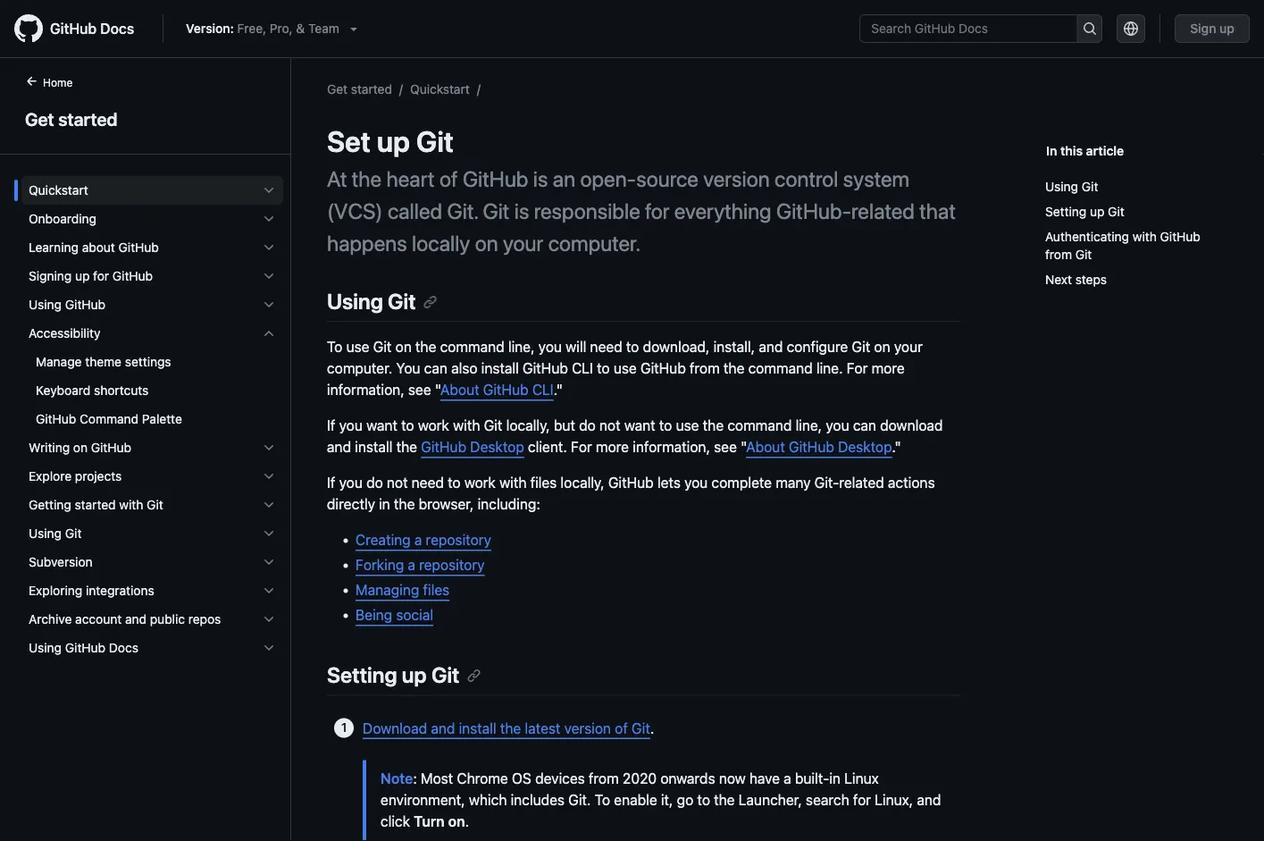 Task type: locate. For each thing, give the bounding box(es) containing it.
using down this
[[1046, 179, 1079, 194]]

version inside at the heart of github is an open-source version control system (vcs) called git. git is responsible for everything github-related that happens locally on your computer.
[[704, 166, 770, 191]]

need up browser,
[[412, 474, 444, 491]]

computer.
[[548, 231, 641, 256], [327, 360, 393, 377]]

need right will
[[590, 338, 623, 355]]

0 horizontal spatial .
[[465, 812, 469, 829]]

if you do not need to work with files locally, github lets you complete many git-related actions directly in the browser, including:
[[327, 474, 935, 513]]

1 horizontal spatial not
[[600, 417, 621, 434]]

environment,
[[381, 791, 465, 808]]

computer. left you
[[327, 360, 393, 377]]

github left an
[[463, 166, 529, 191]]

git. up locally
[[447, 198, 478, 223]]

onwards
[[661, 769, 716, 786]]

1 horizontal spatial "
[[741, 439, 746, 456]]

1 horizontal spatial using git
[[327, 289, 416, 314]]

0 vertical spatial need
[[590, 338, 623, 355]]

0 vertical spatial a
[[415, 532, 422, 549]]

an
[[553, 166, 576, 191]]

the up github desktop client.  for more information, see " about github desktop ."
[[703, 417, 724, 434]]

0 horizontal spatial need
[[412, 474, 444, 491]]

quickstart inside quickstart "dropdown button"
[[29, 183, 88, 198]]

sc 9kayk9 0 image inside subversion dropdown button
[[262, 555, 276, 569]]

not inside "if you do not need to work with files locally, github lets you complete many git-related actions directly in the browser, including:"
[[387, 474, 408, 491]]

download
[[363, 719, 427, 736]]

github inside authenticating with github from git
[[1161, 229, 1201, 244]]

1 vertical spatial ."
[[892, 439, 902, 456]]

for down about
[[93, 269, 109, 283]]

cli up the client.
[[533, 381, 554, 398]]

using git down this
[[1046, 179, 1099, 194]]

get inside 'link'
[[25, 108, 54, 129]]

0 vertical spatial work
[[418, 417, 449, 434]]

github-
[[777, 198, 852, 223]]

" up complete at bottom
[[741, 439, 746, 456]]

includes
[[511, 791, 565, 808]]

quickstart button
[[21, 176, 283, 205]]

github down account
[[65, 640, 106, 655]]

install up chrome
[[459, 719, 497, 736]]

0 vertical spatial quickstart
[[410, 81, 470, 96]]

." up 'but'
[[554, 381, 563, 398]]

get started link up quickstart "dropdown button"
[[21, 105, 269, 132]]

1 if from the top
[[327, 417, 336, 434]]

writing
[[29, 440, 70, 455]]

complete
[[712, 474, 772, 491]]

" inside to use git on the command line, you will need to download, install, and configure git on your computer. you can also install github cli to use github from the command line. for more information, see "
[[435, 381, 441, 398]]

have
[[750, 769, 780, 786]]

desktop
[[470, 439, 524, 456], [838, 439, 892, 456]]

setting up git link up the download
[[327, 662, 481, 687]]

to inside : most chrome os devices from 2020 onwards now have a built-in linux environment, which includes git. to enable it, go to the launcher, search for linux, and click
[[595, 791, 610, 808]]

1 horizontal spatial to
[[595, 791, 610, 808]]

1 horizontal spatial get
[[327, 81, 348, 96]]

1 vertical spatial of
[[615, 719, 628, 736]]

" up github desktop link
[[435, 381, 441, 398]]

git. inside : most chrome os devices from 2020 onwards now have a built-in linux environment, which includes git. to enable it, go to the launcher, search for linux, and click
[[569, 791, 591, 808]]

to left download,
[[626, 338, 639, 355]]

heart
[[387, 166, 435, 191]]

github command palette link
[[21, 405, 283, 433]]

on right "turn"
[[448, 812, 465, 829]]

1 horizontal spatial version
[[704, 166, 770, 191]]

sc 9kayk9 0 image inside getting started with git dropdown button
[[262, 498, 276, 512]]

setting up git up 'authenticating'
[[1046, 204, 1125, 219]]

sc 9kayk9 0 image inside explore projects "dropdown button"
[[262, 469, 276, 484]]

1 vertical spatial computer.
[[327, 360, 393, 377]]

1 vertical spatial command
[[749, 360, 813, 377]]

2 accessibility element from the top
[[14, 348, 290, 433]]

authenticating
[[1046, 229, 1130, 244]]

0 vertical spatial computer.
[[548, 231, 641, 256]]

version: free, pro, & team
[[186, 21, 339, 36]]

4 sc 9kayk9 0 image from the top
[[262, 326, 276, 341]]

your inside at the heart of github is an open-source version control system (vcs) called git. git is responsible for everything github-related that happens locally on your computer.
[[503, 231, 544, 256]]

sc 9kayk9 0 image inside "accessibility" dropdown button
[[262, 326, 276, 341]]

the up creating a repository link
[[394, 496, 415, 513]]

sc 9kayk9 0 image inside using github dropdown button
[[262, 298, 276, 312]]

1 horizontal spatial of
[[615, 719, 628, 736]]

command up 'also'
[[440, 338, 505, 355]]

1 sc 9kayk9 0 image from the top
[[262, 212, 276, 226]]

for
[[645, 198, 670, 223], [93, 269, 109, 283], [853, 791, 871, 808]]

docs up 'home' link
[[100, 20, 134, 37]]

that
[[920, 198, 956, 223]]

install inside to use git on the command line, you will need to download, install, and configure git on your computer. you can also install github cli to use github from the command line. for more information, see "
[[481, 360, 519, 377]]

0 vertical spatial "
[[435, 381, 441, 398]]

1 horizontal spatial do
[[579, 417, 596, 434]]

github down onboarding dropdown button
[[119, 240, 159, 255]]

/ left quickstart link
[[399, 81, 403, 96]]

desktop left the client.
[[470, 439, 524, 456]]

github up home
[[50, 20, 97, 37]]

related left actions at bottom
[[840, 474, 885, 491]]

7 sc 9kayk9 0 image from the top
[[262, 641, 276, 655]]

6 sc 9kayk9 0 image from the top
[[262, 555, 276, 569]]

and right linux,
[[917, 791, 941, 808]]

install inside if you want to work with git locally, but do not want to use the command line, you can download and install the
[[355, 439, 393, 456]]

3 sc 9kayk9 0 image from the top
[[262, 269, 276, 283]]

2 sc 9kayk9 0 image from the top
[[262, 240, 276, 255]]

2 vertical spatial use
[[676, 417, 699, 434]]

github down signing up for github
[[65, 297, 106, 312]]

about
[[441, 381, 480, 398], [746, 439, 785, 456]]

1 vertical spatial see
[[714, 439, 737, 456]]

0 horizontal spatial see
[[408, 381, 431, 398]]

1 vertical spatial to
[[595, 791, 610, 808]]

chrome
[[457, 769, 508, 786]]

1 vertical spatial for
[[93, 269, 109, 283]]

sc 9kayk9 0 image inside archive account and public repos dropdown button
[[262, 612, 276, 627]]

files inside creating a repository forking a repository managing files being social
[[423, 582, 450, 599]]

0 vertical spatial information,
[[327, 381, 405, 398]]

quickstart link
[[410, 81, 470, 96]]

and up the directly
[[327, 439, 351, 456]]

related down system
[[852, 198, 915, 223]]

more
[[872, 360, 905, 377], [596, 439, 629, 456]]

from left 2020
[[589, 769, 619, 786]]

using github
[[29, 297, 106, 312]]

1 vertical spatial in
[[830, 769, 841, 786]]

version up everything
[[704, 166, 770, 191]]

can inside if you want to work with git locally, but do not want to use the command line, you can download and install the
[[853, 417, 877, 434]]

not
[[600, 417, 621, 434], [387, 474, 408, 491]]

4 sc 9kayk9 0 image from the top
[[262, 498, 276, 512]]

1 horizontal spatial can
[[853, 417, 877, 434]]

5 sc 9kayk9 0 image from the top
[[262, 526, 276, 541]]

forking
[[356, 557, 404, 574]]

locally, down the client.
[[561, 474, 605, 491]]

started down 'home' link
[[58, 108, 118, 129]]

0 horizontal spatial files
[[423, 582, 450, 599]]

get down home
[[25, 108, 54, 129]]

line, up about github cli ."
[[508, 338, 535, 355]]

repository
[[426, 532, 492, 549], [419, 557, 485, 574]]

1 horizontal spatial information,
[[633, 439, 711, 456]]

system
[[844, 166, 910, 191]]

using for using github docs dropdown button
[[29, 640, 62, 655]]

sc 9kayk9 0 image inside 'writing on github' dropdown button
[[262, 441, 276, 455]]

line, up about github desktop link
[[796, 417, 822, 434]]

a up forking a repository link
[[415, 532, 422, 549]]

0 vertical spatial line,
[[508, 338, 535, 355]]

files down the client.
[[531, 474, 557, 491]]

creating a repository forking a repository managing files being social
[[356, 532, 492, 624]]

your up download in the right of the page
[[895, 338, 923, 355]]

1 horizontal spatial /
[[477, 81, 481, 96]]

1 horizontal spatial cli
[[572, 360, 593, 377]]

install up the directly
[[355, 439, 393, 456]]

started for getting started with git
[[75, 497, 116, 512]]

about down 'also'
[[441, 381, 480, 398]]

get started link up set
[[327, 81, 392, 96]]

None search field
[[860, 14, 1103, 43]]

using git link down in this article element on the right of page
[[1046, 174, 1222, 199]]

from inside to use git on the command line, you will need to download, install, and configure git on your computer. you can also install github cli to use github from the command line. for more information, see "
[[690, 360, 720, 377]]

1 horizontal spatial quickstart
[[410, 81, 470, 96]]

not right 'but'
[[600, 417, 621, 434]]

0 vertical spatial started
[[351, 81, 392, 96]]

up
[[1220, 21, 1235, 36], [377, 124, 410, 158], [1090, 204, 1105, 219], [75, 269, 90, 283], [402, 662, 427, 687]]

1 horizontal spatial work
[[465, 474, 496, 491]]

0 horizontal spatial "
[[435, 381, 441, 398]]

0 vertical spatial of
[[440, 166, 458, 191]]

exploring
[[29, 583, 82, 598]]

sc 9kayk9 0 image for onboarding
[[262, 212, 276, 226]]

." down download in the right of the page
[[892, 439, 902, 456]]

1 vertical spatial git.
[[569, 791, 591, 808]]

1 horizontal spatial need
[[590, 338, 623, 355]]

if inside if you want to work with git locally, but do not want to use the command line, you can download and install the
[[327, 417, 336, 434]]

and inside to use git on the command line, you will need to download, install, and configure git on your computer. you can also install github cli to use github from the command line. for more information, see "
[[759, 338, 783, 355]]

line, inside if you want to work with git locally, but do not want to use the command line, you can download and install the
[[796, 417, 822, 434]]

6 sc 9kayk9 0 image from the top
[[262, 584, 276, 598]]

using github button
[[21, 290, 283, 319]]

7 sc 9kayk9 0 image from the top
[[262, 612, 276, 627]]

using github docs
[[29, 640, 138, 655]]

2 vertical spatial for
[[853, 791, 871, 808]]

get for get started
[[25, 108, 54, 129]]

&
[[296, 21, 305, 36]]

command up complete at bottom
[[728, 417, 792, 434]]

1 vertical spatial line,
[[796, 417, 822, 434]]

want up github desktop client.  for more information, see " about github desktop ."
[[625, 417, 656, 434]]

with down explore projects "dropdown button" on the left of the page
[[119, 497, 143, 512]]

github inside using github docs dropdown button
[[65, 640, 106, 655]]

0 vertical spatial get
[[327, 81, 348, 96]]

sc 9kayk9 0 image for using github
[[262, 298, 276, 312]]

everything
[[675, 198, 772, 223]]

0 vertical spatial to
[[327, 338, 343, 355]]

want down you
[[366, 417, 398, 434]]

use
[[346, 338, 370, 355], [614, 360, 637, 377], [676, 417, 699, 434]]

on
[[475, 231, 498, 256], [396, 338, 412, 355], [875, 338, 891, 355], [73, 440, 88, 455], [448, 812, 465, 829]]

0 vertical spatial related
[[852, 198, 915, 223]]

is
[[533, 166, 548, 191], [515, 198, 529, 223]]

linux,
[[875, 791, 914, 808]]

sc 9kayk9 0 image inside onboarding dropdown button
[[262, 212, 276, 226]]

for right line.
[[847, 360, 868, 377]]

computer. inside to use git on the command line, you will need to download, install, and configure git on your computer. you can also install github cli to use github from the command line. for more information, see "
[[327, 360, 393, 377]]

sc 9kayk9 0 image
[[262, 212, 276, 226], [262, 298, 276, 312], [262, 469, 276, 484], [262, 498, 276, 512], [262, 526, 276, 541], [262, 555, 276, 569], [262, 612, 276, 627]]

for down source
[[645, 198, 670, 223]]

sc 9kayk9 0 image for using github docs
[[262, 641, 276, 655]]

.
[[650, 719, 654, 736], [465, 812, 469, 829]]

for down 'but'
[[571, 439, 592, 456]]

onboarding
[[29, 211, 96, 226]]

command down configure
[[749, 360, 813, 377]]

github down download,
[[641, 360, 686, 377]]

sc 9kayk9 0 image inside quickstart "dropdown button"
[[262, 183, 276, 198]]

using git link down happens
[[327, 289, 438, 314]]

1 accessibility element from the top
[[14, 319, 290, 433]]

0 vertical spatial more
[[872, 360, 905, 377]]

getting
[[29, 497, 71, 512]]

in right the directly
[[379, 496, 390, 513]]

1 vertical spatial started
[[58, 108, 118, 129]]

1 horizontal spatial .
[[650, 719, 654, 736]]

0 horizontal spatial setting
[[327, 662, 397, 687]]

in up search
[[830, 769, 841, 786]]

2 desktop from the left
[[838, 439, 892, 456]]

home
[[43, 76, 73, 88]]

cli inside to use git on the command line, you will need to download, install, and configure git on your computer. you can also install github cli to use github from the command line. for more information, see "
[[572, 360, 593, 377]]

0 vertical spatial for
[[645, 198, 670, 223]]

5 sc 9kayk9 0 image from the top
[[262, 441, 276, 455]]

using down getting
[[29, 526, 62, 541]]

sc 9kayk9 0 image
[[262, 183, 276, 198], [262, 240, 276, 255], [262, 269, 276, 283], [262, 326, 276, 341], [262, 441, 276, 455], [262, 584, 276, 598], [262, 641, 276, 655]]

archive account and public repos
[[29, 612, 221, 627]]

and
[[759, 338, 783, 355], [327, 439, 351, 456], [125, 612, 147, 627], [431, 719, 455, 736], [917, 791, 941, 808]]

github
[[50, 20, 97, 37], [463, 166, 529, 191], [1161, 229, 1201, 244], [119, 240, 159, 255], [112, 269, 153, 283], [65, 297, 106, 312], [523, 360, 568, 377], [641, 360, 686, 377], [483, 381, 529, 398], [36, 412, 76, 426], [421, 439, 467, 456], [789, 439, 835, 456], [91, 440, 131, 455], [609, 474, 654, 491], [65, 640, 106, 655]]

sc 9kayk9 0 image inside using github docs dropdown button
[[262, 641, 276, 655]]

is left an
[[533, 166, 548, 191]]

1 / from the left
[[399, 81, 403, 96]]

0 horizontal spatial line,
[[508, 338, 535, 355]]

to
[[327, 338, 343, 355], [595, 791, 610, 808]]

github up next steps link
[[1161, 229, 1201, 244]]

started down projects
[[75, 497, 116, 512]]

cli down will
[[572, 360, 593, 377]]

manage theme settings link
[[21, 348, 283, 376]]

called
[[388, 198, 443, 223]]

0 vertical spatial see
[[408, 381, 431, 398]]

1 horizontal spatial setting up git
[[1046, 204, 1125, 219]]

if inside "if you do not need to work with files locally, github lets you complete many git-related actions directly in the browser, including:"
[[327, 474, 336, 491]]

1 vertical spatial "
[[741, 439, 746, 456]]

install up about github cli ."
[[481, 360, 519, 377]]

a up managing files link
[[408, 557, 416, 574]]

see up complete at bottom
[[714, 439, 737, 456]]

github inside signing up for github dropdown button
[[112, 269, 153, 283]]

sc 9kayk9 0 image inside signing up for github dropdown button
[[262, 269, 276, 283]]

using down signing
[[29, 297, 62, 312]]

of up 2020
[[615, 719, 628, 736]]

1 vertical spatial if
[[327, 474, 336, 491]]

quickstart up onboarding on the left
[[29, 183, 88, 198]]

use inside if you want to work with git locally, but do not want to use the command line, you can download and install the
[[676, 417, 699, 434]]

the left github desktop link
[[396, 439, 417, 456]]

files
[[531, 474, 557, 491], [423, 582, 450, 599]]

more inside to use git on the command line, you will need to download, install, and configure git on your computer. you can also install github cli to use github from the command line. for more information, see "
[[872, 360, 905, 377]]

to up browser,
[[448, 474, 461, 491]]

git
[[416, 124, 454, 158], [1082, 179, 1099, 194], [483, 198, 510, 223], [1108, 204, 1125, 219], [1076, 247, 1093, 262], [388, 289, 416, 314], [373, 338, 392, 355], [852, 338, 871, 355], [484, 417, 503, 434], [147, 497, 163, 512], [65, 526, 82, 541], [432, 662, 460, 687], [632, 719, 650, 736]]

sc 9kayk9 0 image inside using git dropdown button
[[262, 526, 276, 541]]

not inside if you want to work with git locally, but do not want to use the command line, you can download and install the
[[600, 417, 621, 434]]

0 horizontal spatial your
[[503, 231, 544, 256]]

github inside "learning about github" dropdown button
[[119, 240, 159, 255]]

your down responsible
[[503, 231, 544, 256]]

0 horizontal spatial get
[[25, 108, 54, 129]]

github inside github docs link
[[50, 20, 97, 37]]

the down install,
[[724, 360, 745, 377]]

integrations
[[86, 583, 154, 598]]

3 sc 9kayk9 0 image from the top
[[262, 469, 276, 484]]

locally,
[[506, 417, 550, 434], [561, 474, 605, 491]]

accessibility element
[[14, 319, 290, 433], [14, 348, 290, 433]]

the inside at the heart of github is an open-source version control system (vcs) called git. git is responsible for everything github-related that happens locally on your computer.
[[352, 166, 382, 191]]

of right heart
[[440, 166, 458, 191]]

0 horizontal spatial git.
[[447, 198, 478, 223]]

information,
[[327, 381, 405, 398], [633, 439, 711, 456]]

it,
[[661, 791, 673, 808]]

information, inside to use git on the command line, you will need to download, install, and configure git on your computer. you can also install github cli to use github from the command line. for more information, see "
[[327, 381, 405, 398]]

if you want to work with git locally, but do not want to use the command line, you can download and install the
[[327, 417, 943, 456]]

git.
[[447, 198, 478, 223], [569, 791, 591, 808]]

1 vertical spatial setting
[[327, 662, 397, 687]]

1 horizontal spatial more
[[872, 360, 905, 377]]

the inside "if you do not need to work with files locally, github lets you complete many git-related actions directly in the browser, including:"
[[394, 496, 415, 513]]

git. down devices
[[569, 791, 591, 808]]

sc 9kayk9 0 image inside "learning about github" dropdown button
[[262, 240, 276, 255]]

for down linux
[[853, 791, 871, 808]]

git. inside at the heart of github is an open-source version control system (vcs) called git. git is responsible for everything github-related that happens locally on your computer.
[[447, 198, 478, 223]]

being
[[356, 607, 392, 624]]

sc 9kayk9 0 image for subversion
[[262, 555, 276, 569]]

sc 9kayk9 0 image for accessibility
[[262, 326, 276, 341]]

using git down happens
[[327, 289, 416, 314]]

with inside authenticating with github from git
[[1133, 229, 1157, 244]]

1 horizontal spatial line,
[[796, 417, 822, 434]]

not up "creating"
[[387, 474, 408, 491]]

1 vertical spatial work
[[465, 474, 496, 491]]

0 horizontal spatial use
[[346, 338, 370, 355]]

exploring integrations button
[[21, 576, 283, 605]]

using git down getting
[[29, 526, 82, 541]]

Search GitHub Docs search field
[[861, 15, 1077, 42]]

need inside to use git on the command line, you will need to download, install, and configure git on your computer. you can also install github cli to use github from the command line. for more information, see "
[[590, 338, 623, 355]]

docs down archive account and public repos
[[109, 640, 138, 655]]

sc 9kayk9 0 image inside exploring integrations dropdown button
[[262, 584, 276, 598]]

using for using github dropdown button
[[29, 297, 62, 312]]

0 vertical spatial repository
[[426, 532, 492, 549]]

0 horizontal spatial desktop
[[470, 439, 524, 456]]

1 vertical spatial using git
[[327, 289, 416, 314]]

writing on github
[[29, 440, 131, 455]]

with up next steps link
[[1133, 229, 1157, 244]]

0 horizontal spatial more
[[596, 439, 629, 456]]

onboarding button
[[21, 205, 283, 233]]

0 horizontal spatial for
[[93, 269, 109, 283]]

locally
[[412, 231, 470, 256]]

the inside : most chrome os devices from 2020 onwards now have a built-in linux environment, which includes git. to enable it, go to the launcher, search for linux, and click
[[714, 791, 735, 808]]

1 vertical spatial your
[[895, 338, 923, 355]]

work inside "if you do not need to work with files locally, github lets you complete many git-related actions directly in the browser, including:"
[[465, 474, 496, 491]]

using git
[[1046, 179, 1099, 194], [327, 289, 416, 314], [29, 526, 82, 541]]

1 vertical spatial files
[[423, 582, 450, 599]]

about up complete at bottom
[[746, 439, 785, 456]]

information, up lets at the right bottom
[[633, 439, 711, 456]]

. up 2020
[[650, 719, 654, 736]]

github down "learning about github" dropdown button on the top left of the page
[[112, 269, 153, 283]]

0 vertical spatial files
[[531, 474, 557, 491]]

started inside dropdown button
[[75, 497, 116, 512]]

1 vertical spatial setting up git link
[[327, 662, 481, 687]]

accessibility element containing accessibility
[[14, 319, 290, 433]]

command inside if you want to work with git locally, but do not want to use the command line, you can download and install the
[[728, 417, 792, 434]]

on up explore projects
[[73, 440, 88, 455]]

0 horizontal spatial ."
[[554, 381, 563, 398]]

0 horizontal spatial from
[[589, 769, 619, 786]]

0 horizontal spatial get started link
[[21, 105, 269, 132]]

explore
[[29, 469, 72, 484]]

repository down creating a repository link
[[419, 557, 485, 574]]

about github cli ."
[[441, 381, 563, 398]]

0 vertical spatial for
[[847, 360, 868, 377]]

1 horizontal spatial computer.
[[548, 231, 641, 256]]

and right install,
[[759, 338, 783, 355]]

with inside if you want to work with git locally, but do not want to use the command line, you can download and install the
[[453, 417, 480, 434]]

2 vertical spatial a
[[784, 769, 792, 786]]

1 sc 9kayk9 0 image from the top
[[262, 183, 276, 198]]

0 horizontal spatial locally,
[[506, 417, 550, 434]]

do inside if you want to work with git locally, but do not want to use the command line, you can download and install the
[[579, 417, 596, 434]]

need
[[590, 338, 623, 355], [412, 474, 444, 491]]

2 sc 9kayk9 0 image from the top
[[262, 298, 276, 312]]

0 vertical spatial not
[[600, 417, 621, 434]]

setting down being
[[327, 662, 397, 687]]

2 if from the top
[[327, 474, 336, 491]]

do right 'but'
[[579, 417, 596, 434]]

0 horizontal spatial information,
[[327, 381, 405, 398]]

1 vertical spatial get
[[25, 108, 54, 129]]

setting up git link up authenticating with github from git
[[1046, 199, 1222, 224]]

download,
[[643, 338, 710, 355]]

if
[[327, 417, 336, 434], [327, 474, 336, 491]]

locally, inside "if you do not need to work with files locally, github lets you complete many git-related actions directly in the browser, including:"
[[561, 474, 605, 491]]

repository down browser,
[[426, 532, 492, 549]]

now
[[719, 769, 746, 786]]

git inside if you want to work with git locally, but do not want to use the command line, you can download and install the
[[484, 417, 503, 434]]

1 vertical spatial not
[[387, 474, 408, 491]]

github inside 'writing on github' dropdown button
[[91, 440, 131, 455]]

setting up git up the download
[[327, 662, 460, 687]]

see inside to use git on the command line, you will need to download, install, and configure git on your computer. you can also install github cli to use github from the command line. for more information, see "
[[408, 381, 431, 398]]

theme
[[85, 354, 122, 369]]

started inside 'link'
[[58, 108, 118, 129]]

devices
[[535, 769, 585, 786]]

sign up link
[[1176, 14, 1250, 43]]

0 horizontal spatial version
[[565, 719, 611, 736]]



Task type: describe. For each thing, give the bounding box(es) containing it.
you inside to use git on the command line, you will need to download, install, and configure git on your computer. you can also install github cli to use github from the command line. for more information, see "
[[539, 338, 562, 355]]

public
[[150, 612, 185, 627]]

your inside to use git on the command line, you will need to download, install, and configure git on your computer. you can also install github cli to use github from the command line. for more information, see "
[[895, 338, 923, 355]]

for inside to use git on the command line, you will need to download, install, and configure git on your computer. you can also install github cli to use github from the command line. for more information, see "
[[847, 360, 868, 377]]

note
[[381, 769, 413, 786]]

work inside if you want to work with git locally, but do not want to use the command line, you can download and install the
[[418, 417, 449, 434]]

sign up
[[1191, 21, 1235, 36]]

learning about github button
[[21, 233, 283, 262]]

0 horizontal spatial setting up git link
[[327, 662, 481, 687]]

github down will
[[523, 360, 568, 377]]

shortcuts
[[94, 383, 149, 398]]

2 want from the left
[[625, 417, 656, 434]]

accessibility element containing manage theme settings
[[14, 348, 290, 433]]

responsible
[[534, 198, 641, 223]]

github desktop link
[[421, 439, 524, 456]]

client.
[[528, 439, 567, 456]]

sc 9kayk9 0 image for explore projects
[[262, 469, 276, 484]]

using git button
[[21, 519, 283, 548]]

if for if you do not need to work with files locally, github lets you complete many git-related actions directly in the browser, including:
[[327, 474, 336, 491]]

to use git on the command line, you will need to download, install, and configure git on your computer. you can also install github cli to use github from the command line. for more information, see "
[[327, 338, 923, 398]]

up inside dropdown button
[[75, 269, 90, 283]]

accessibility
[[29, 326, 101, 341]]

in this article
[[1047, 143, 1125, 158]]

0 horizontal spatial about
[[441, 381, 480, 398]]

signing
[[29, 269, 72, 283]]

to up github desktop client.  for more information, see " about github desktop ."
[[659, 417, 672, 434]]

keyboard
[[36, 383, 91, 398]]

managing files link
[[356, 582, 450, 599]]

settings
[[125, 354, 171, 369]]

a inside : most chrome os devices from 2020 onwards now have a built-in linux environment, which includes git. to enable it, go to the launcher, search for linux, and click
[[784, 769, 792, 786]]

git inside authenticating with github from git
[[1076, 247, 1093, 262]]

sign
[[1191, 21, 1217, 36]]

palette
[[142, 412, 182, 426]]

creating a repository link
[[356, 532, 492, 549]]

sc 9kayk9 0 image for exploring integrations
[[262, 584, 276, 598]]

configure
[[787, 338, 848, 355]]

get started / quickstart /
[[327, 81, 481, 96]]

to down you
[[401, 417, 414, 434]]

with inside getting started with git dropdown button
[[119, 497, 143, 512]]

1 vertical spatial use
[[614, 360, 637, 377]]

install,
[[714, 338, 755, 355]]

github inside at the heart of github is an open-source version control system (vcs) called git. git is responsible for everything github-related that happens locally on your computer.
[[463, 166, 529, 191]]

for inside : most chrome os devices from 2020 onwards now have a built-in linux environment, which includes git. to enable it, go to the launcher, search for linux, and click
[[853, 791, 871, 808]]

1 horizontal spatial using git link
[[1046, 174, 1222, 199]]

1 vertical spatial repository
[[419, 557, 485, 574]]

0 vertical spatial setting
[[1046, 204, 1087, 219]]

need inside "if you do not need to work with files locally, github lets you complete many git-related actions directly in the browser, including:"
[[412, 474, 444, 491]]

in inside "if you do not need to work with files locally, github lets you complete many git-related actions directly in the browser, including:"
[[379, 496, 390, 513]]

1 vertical spatial more
[[596, 439, 629, 456]]

to up if you want to work with git locally, but do not want to use the command line, you can download and install the
[[597, 360, 610, 377]]

up up the download
[[402, 662, 427, 687]]

(vcs)
[[327, 198, 383, 223]]

up right sign on the top of page
[[1220, 21, 1235, 36]]

0 horizontal spatial is
[[515, 198, 529, 223]]

git-
[[815, 474, 840, 491]]

subversion
[[29, 555, 93, 569]]

turn on .
[[414, 812, 469, 829]]

1 horizontal spatial ."
[[892, 439, 902, 456]]

source
[[636, 166, 699, 191]]

using down happens
[[327, 289, 383, 314]]

started for get started / quickstart /
[[351, 81, 392, 96]]

search
[[806, 791, 850, 808]]

github up browser,
[[421, 439, 467, 456]]

2 vertical spatial install
[[459, 719, 497, 736]]

from inside : most chrome os devices from 2020 onwards now have a built-in linux environment, which includes git. to enable it, go to the launcher, search for linux, and click
[[589, 769, 619, 786]]

steps
[[1076, 272, 1107, 287]]

0 vertical spatial setting up git link
[[1046, 199, 1222, 224]]

sc 9kayk9 0 image for signing up for github
[[262, 269, 276, 283]]

: most chrome os devices from 2020 onwards now have a built-in linux environment, which includes git. to enable it, go to the launcher, search for linux, and click
[[381, 769, 941, 829]]

sc 9kayk9 0 image for writing on github
[[262, 441, 276, 455]]

of inside at the heart of github is an open-source version control system (vcs) called git. git is responsible for everything github-related that happens locally on your computer.
[[440, 166, 458, 191]]

github inside "if you do not need to work with files locally, github lets you complete many git-related actions directly in the browser, including:"
[[609, 474, 654, 491]]

1 horizontal spatial get started link
[[327, 81, 392, 96]]

locally, inside if you want to work with git locally, but do not want to use the command line, you can download and install the
[[506, 417, 550, 434]]

sc 9kayk9 0 image for quickstart
[[262, 183, 276, 198]]

home link
[[18, 74, 101, 92]]

using github docs button
[[21, 634, 283, 662]]

1 want from the left
[[366, 417, 398, 434]]

in inside : most chrome os devices from 2020 onwards now have a built-in linux environment, which includes git. to enable it, go to the launcher, search for linux, and click
[[830, 769, 841, 786]]

github up github desktop link
[[483, 381, 529, 398]]

do inside "if you do not need to work with files locally, github lets you complete many git-related actions directly in the browser, including:"
[[366, 474, 383, 491]]

download and install the latest version of git .
[[363, 719, 654, 736]]

creating
[[356, 532, 411, 549]]

if for if you want to work with git locally, but do not want to use the command line, you can download and install the
[[327, 417, 336, 434]]

open-
[[580, 166, 636, 191]]

related inside at the heart of github is an open-source version control system (vcs) called git. git is responsible for everything github-related that happens locally on your computer.
[[852, 198, 915, 223]]

signing up for github
[[29, 269, 153, 283]]

github up git-
[[789, 439, 835, 456]]

can inside to use git on the command line, you will need to download, install, and configure git on your computer. you can also install github cli to use github from the command line. for more information, see "
[[424, 360, 448, 377]]

github command palette
[[36, 412, 182, 426]]

triangle down image
[[347, 21, 361, 36]]

github inside github command palette link
[[36, 412, 76, 426]]

2020
[[623, 769, 657, 786]]

manage
[[36, 354, 82, 369]]

0 horizontal spatial using git link
[[327, 289, 438, 314]]

related inside "if you do not need to work with files locally, github lets you complete many git-related actions directly in the browser, including:"
[[840, 474, 885, 491]]

linux
[[845, 769, 879, 786]]

to inside to use git on the command line, you will need to download, install, and configure git on your computer. you can also install github cli to use github from the command line. for more information, see "
[[327, 338, 343, 355]]

search image
[[1083, 21, 1097, 36]]

sc 9kayk9 0 image for archive account and public repos
[[262, 612, 276, 627]]

quickstart element
[[14, 176, 290, 205]]

for inside signing up for github dropdown button
[[93, 269, 109, 283]]

built-
[[795, 769, 830, 786]]

from inside authenticating with github from git
[[1046, 247, 1073, 262]]

get for get started / quickstart /
[[327, 81, 348, 96]]

files inside "if you do not need to work with files locally, github lets you complete many git-related actions directly in the browser, including:"
[[531, 474, 557, 491]]

using git inside dropdown button
[[29, 526, 82, 541]]

computer. inside at the heart of github is an open-source version control system (vcs) called git. git is responsible for everything github-related that happens locally on your computer.
[[548, 231, 641, 256]]

1 vertical spatial .
[[465, 812, 469, 829]]

sc 9kayk9 0 image for using git
[[262, 526, 276, 541]]

1 horizontal spatial is
[[533, 166, 548, 191]]

0 vertical spatial command
[[440, 338, 505, 355]]

started for get started
[[58, 108, 118, 129]]

git inside at the heart of github is an open-source version control system (vcs) called git. git is responsible for everything github-related that happens locally on your computer.
[[483, 198, 510, 223]]

repos
[[188, 612, 221, 627]]

select language: current language is english image
[[1125, 21, 1139, 36]]

2 horizontal spatial using git
[[1046, 179, 1099, 194]]

version:
[[186, 21, 234, 36]]

you
[[396, 360, 420, 377]]

click
[[381, 812, 410, 829]]

0 vertical spatial use
[[346, 338, 370, 355]]

launcher,
[[739, 791, 802, 808]]

get started
[[25, 108, 118, 129]]

team
[[308, 21, 339, 36]]

on inside at the heart of github is an open-source version control system (vcs) called git. git is responsible for everything github-related that happens locally on your computer.
[[475, 231, 498, 256]]

free,
[[237, 21, 266, 36]]

sc 9kayk9 0 image for learning about github
[[262, 240, 276, 255]]

article
[[1087, 143, 1125, 158]]

and inside dropdown button
[[125, 612, 147, 627]]

2 / from the left
[[477, 81, 481, 96]]

and right the download
[[431, 719, 455, 736]]

projects
[[75, 469, 122, 484]]

using for using git dropdown button
[[29, 526, 62, 541]]

exploring integrations
[[29, 583, 154, 598]]

with inside "if you do not need to work with files locally, github lets you complete many git-related actions directly in the browser, including:"
[[500, 474, 527, 491]]

github inside using github dropdown button
[[65, 297, 106, 312]]

to inside "if you do not need to work with files locally, github lets you complete many git-related actions directly in the browser, including:"
[[448, 474, 461, 491]]

0 vertical spatial ."
[[554, 381, 563, 398]]

0 vertical spatial docs
[[100, 20, 134, 37]]

manage theme settings
[[36, 354, 171, 369]]

on right configure
[[875, 338, 891, 355]]

up up 'authenticating'
[[1090, 204, 1105, 219]]

sc 9kayk9 0 image for getting started with git
[[262, 498, 276, 512]]

github docs
[[50, 20, 134, 37]]

line.
[[817, 360, 843, 377]]

many
[[776, 474, 811, 491]]

the up you
[[416, 338, 437, 355]]

go
[[677, 791, 694, 808]]

1 vertical spatial get started link
[[21, 105, 269, 132]]

on inside 'writing on github' dropdown button
[[73, 440, 88, 455]]

1 vertical spatial for
[[571, 439, 592, 456]]

next steps
[[1046, 272, 1107, 287]]

0 horizontal spatial setting up git
[[327, 662, 460, 687]]

for inside at the heart of github is an open-source version control system (vcs) called git. git is responsible for everything github-related that happens locally on your computer.
[[645, 198, 670, 223]]

1 vertical spatial a
[[408, 557, 416, 574]]

and inside if you want to work with git locally, but do not want to use the command line, you can download and install the
[[327, 439, 351, 456]]

1 desktop from the left
[[470, 439, 524, 456]]

about github cli link
[[441, 381, 554, 398]]

os
[[512, 769, 532, 786]]

docs inside dropdown button
[[109, 640, 138, 655]]

:
[[413, 769, 417, 786]]

github docs link
[[14, 14, 148, 43]]

but
[[554, 417, 576, 434]]

authenticating with github from git link
[[1046, 224, 1222, 267]]

1 vertical spatial about
[[746, 439, 785, 456]]

and inside : most chrome os devices from 2020 onwards now have a built-in linux environment, which includes git. to enable it, go to the launcher, search for linux, and click
[[917, 791, 941, 808]]

at the heart of github is an open-source version control system (vcs) called git. git is responsible for everything github-related that happens locally on your computer.
[[327, 166, 956, 256]]

getting started with git
[[29, 497, 163, 512]]

to inside : most chrome os devices from 2020 onwards now have a built-in linux environment, which includes git. to enable it, go to the launcher, search for linux, and click
[[697, 791, 710, 808]]

set
[[327, 124, 371, 158]]

explore projects button
[[21, 462, 283, 491]]

1 vertical spatial information,
[[633, 439, 711, 456]]

get started element
[[0, 72, 291, 839]]

archive account and public repos button
[[21, 605, 283, 634]]

0 horizontal spatial cli
[[533, 381, 554, 398]]

learning about github
[[29, 240, 159, 255]]

up up heart
[[377, 124, 410, 158]]

the left latest
[[500, 719, 521, 736]]

1 vertical spatial version
[[565, 719, 611, 736]]

control
[[775, 166, 839, 191]]

writing on github button
[[21, 433, 283, 462]]

including:
[[478, 496, 540, 513]]

accessibility button
[[21, 319, 283, 348]]

pro,
[[270, 21, 293, 36]]

on up you
[[396, 338, 412, 355]]

enable
[[614, 791, 658, 808]]

learning
[[29, 240, 79, 255]]

in this article element
[[1047, 141, 1229, 160]]

0 vertical spatial setting up git
[[1046, 204, 1125, 219]]

will
[[566, 338, 587, 355]]

line, inside to use git on the command line, you will need to download, install, and configure git on your computer. you can also install github cli to use github from the command line. for more information, see "
[[508, 338, 535, 355]]

download
[[881, 417, 943, 434]]



Task type: vqa. For each thing, say whether or not it's contained in the screenshot.
Setting up Git "link" to the bottom
yes



